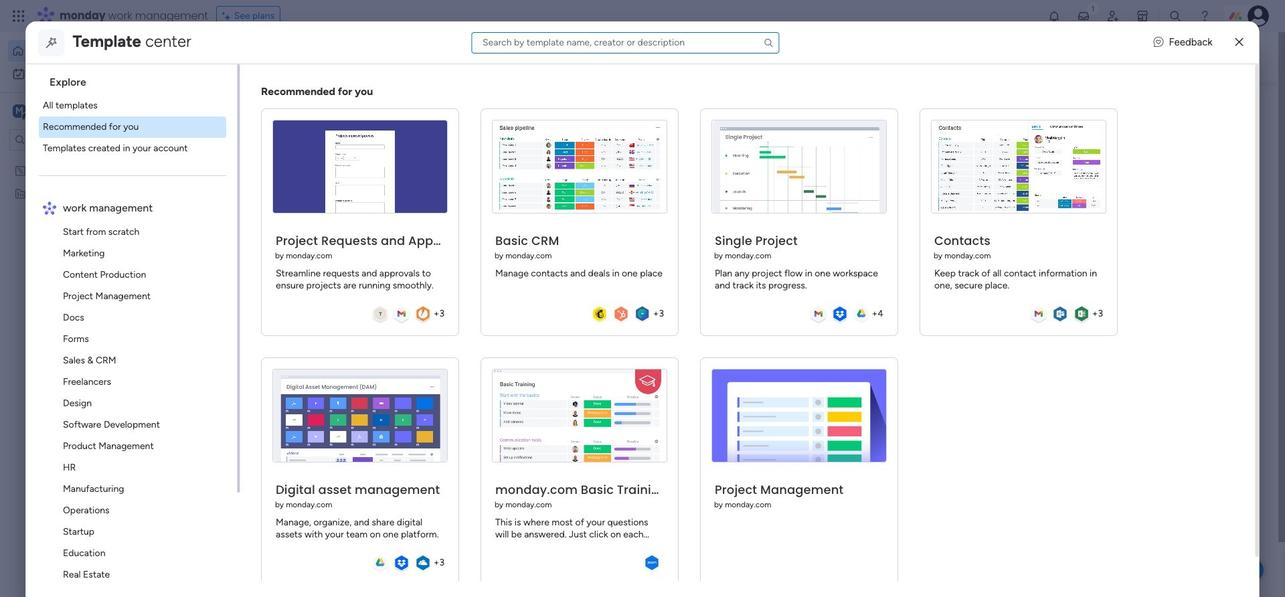 Task type: vqa. For each thing, say whether or not it's contained in the screenshot.
the Search in workspace field
yes



Task type: locate. For each thing, give the bounding box(es) containing it.
workspace selection element
[[13, 103, 112, 120]]

quick search results list box
[[247, 125, 992, 303]]

public board image up component image
[[264, 244, 278, 259]]

1 image
[[1087, 1, 1099, 16]]

1 element
[[382, 319, 398, 335]]

close image
[[1235, 37, 1243, 48]]

notifications image
[[1048, 9, 1061, 23]]

0 vertical spatial option
[[8, 40, 163, 62]]

see plans image
[[222, 9, 234, 23]]

None search field
[[471, 32, 779, 53]]

search image
[[763, 37, 774, 48]]

update feed image
[[1077, 9, 1090, 23]]

1 horizontal spatial public board image
[[448, 244, 463, 259]]

heading
[[39, 64, 237, 95]]

public board image up component icon
[[448, 244, 463, 259]]

0 horizontal spatial public board image
[[264, 244, 278, 259]]

2 public board image from the left
[[448, 244, 463, 259]]

close recently visited image
[[247, 109, 263, 125]]

select product image
[[12, 9, 25, 23]]

v2 user feedback image
[[1154, 35, 1164, 50], [1035, 50, 1045, 65]]

add to favorites image
[[402, 245, 416, 258]]

Search by template name, creator or description search field
[[471, 32, 779, 53]]

option
[[8, 40, 163, 62], [8, 63, 163, 84], [0, 158, 171, 161]]

1 public board image from the left
[[264, 244, 278, 259]]

list box
[[31, 64, 240, 597], [0, 156, 171, 385]]

public board image
[[264, 244, 278, 259], [448, 244, 463, 259]]

invite members image
[[1106, 9, 1120, 23]]



Task type: describe. For each thing, give the bounding box(es) containing it.
work management templates element
[[39, 222, 237, 597]]

0 horizontal spatial v2 user feedback image
[[1035, 50, 1045, 65]]

getting started element
[[1024, 320, 1225, 373]]

1 horizontal spatial v2 user feedback image
[[1154, 35, 1164, 50]]

templates image image
[[1036, 101, 1213, 193]]

v2 bolt switch image
[[1139, 50, 1147, 65]]

2 vertical spatial option
[[0, 158, 171, 161]]

help image
[[1198, 9, 1212, 23]]

close my workspaces image
[[247, 503, 263, 519]]

public board image for component icon
[[448, 244, 463, 259]]

workspace image
[[13, 104, 26, 118]]

search everything image
[[1169, 9, 1182, 23]]

public board image for component image
[[264, 244, 278, 259]]

jacob simon image
[[1248, 5, 1269, 27]]

roy mann image
[[278, 365, 305, 392]]

Search in workspace field
[[28, 132, 112, 148]]

component image
[[448, 265, 460, 277]]

monday marketplace image
[[1136, 9, 1149, 23]]

explore element
[[39, 95, 237, 159]]

1 vertical spatial option
[[8, 63, 163, 84]]

component image
[[264, 265, 276, 277]]

close update feed (inbox) image
[[247, 319, 263, 335]]



